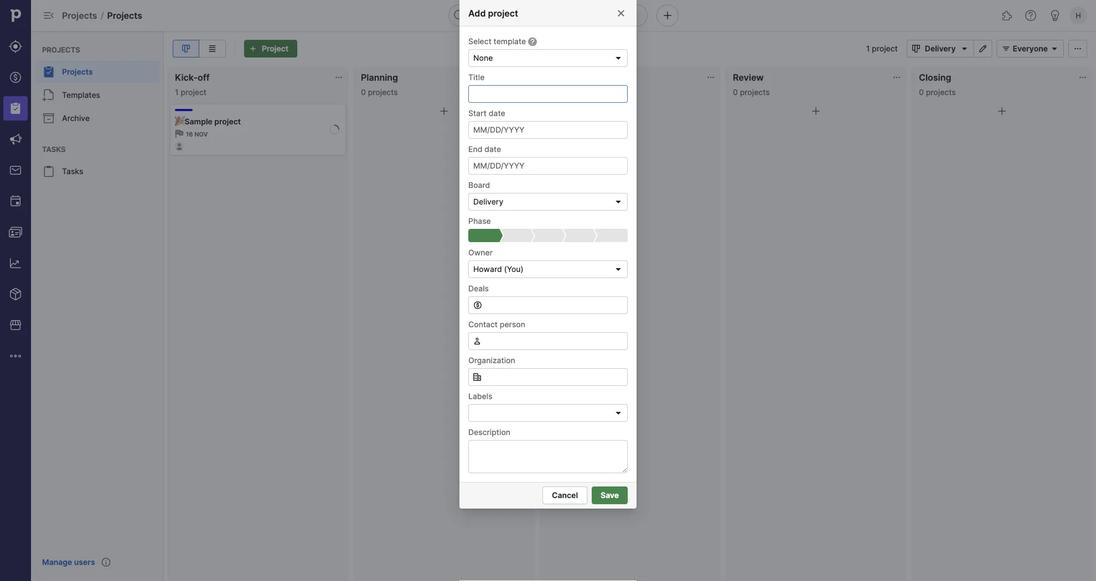 Task type: vqa. For each thing, say whether or not it's contained in the screenshot.
Projects / Projects
yes



Task type: locate. For each thing, give the bounding box(es) containing it.
0 inside planning 0 projects
[[361, 87, 366, 97]]

color muted image
[[528, 37, 537, 46]]

color secondary rgba image for review
[[892, 73, 901, 82]]

kick-
[[175, 72, 198, 83]]

tasks inside "tasks" link
[[62, 167, 83, 176]]

projects for review
[[740, 87, 770, 97]]

color primary image inside howard (you) popup button
[[614, 265, 623, 274]]

4 projects from the left
[[926, 87, 956, 97]]

projects up 'templates'
[[62, 67, 93, 77]]

0 vertical spatial 1
[[866, 44, 870, 53]]

0 horizontal spatial 1
[[175, 87, 179, 97]]

board image
[[179, 44, 193, 53]]

projects right the /
[[107, 10, 142, 21]]

3 projects from the left
[[740, 87, 770, 97]]

color undefined image for projects
[[42, 65, 55, 79]]

add
[[468, 8, 486, 19]]

marketplace image
[[9, 319, 22, 332]]

mm/dd/yyyy text field for start date
[[468, 121, 628, 139]]

2 color undefined image from the top
[[42, 112, 55, 125]]

templates
[[62, 91, 100, 100]]

projects inside "menu item"
[[62, 67, 93, 77]]

projects link
[[35, 61, 159, 83]]

template
[[494, 37, 526, 46]]

manage users
[[42, 558, 95, 568]]

more image
[[9, 350, 22, 363]]

Search Pipedrive field
[[448, 4, 648, 27]]

0 vertical spatial delivery
[[925, 44, 956, 53]]

1 project
[[866, 44, 898, 53]]

color undefined image down color undefined icon
[[42, 112, 55, 125]]

edit board image
[[976, 44, 990, 53]]

cancel
[[552, 491, 578, 501]]

projects / projects
[[62, 10, 142, 21]]

color undefined image for tasks
[[42, 165, 55, 178]]

phase
[[468, 216, 491, 226]]

everyone button
[[997, 40, 1064, 58]]

delivery
[[925, 44, 956, 53], [473, 197, 503, 207]]

color undefined image inside the projects link
[[42, 65, 55, 79]]

0 vertical spatial mm/dd/yyyy text field
[[468, 121, 628, 139]]

1 projects from the left
[[368, 87, 398, 97]]

projects for planning
[[368, 87, 398, 97]]

1 horizontal spatial delivery
[[925, 44, 956, 53]]

1 vertical spatial 1
[[175, 87, 179, 97]]

color secondary rgba image for kick-off
[[334, 73, 343, 82]]

everyone
[[1013, 44, 1048, 53]]

archive
[[62, 114, 90, 123]]

none button
[[468, 49, 628, 67]]

date right 'start'
[[489, 109, 505, 118]]

closing 0 projects
[[919, 72, 956, 97]]

mm/dd/yyyy text field for end date
[[468, 157, 628, 175]]

0
[[361, 87, 366, 97], [547, 87, 552, 97], [733, 87, 738, 97], [919, 87, 924, 97]]

none
[[473, 53, 493, 63]]

1 vertical spatial tasks
[[62, 167, 83, 176]]

0 down the review
[[733, 87, 738, 97]]

projects
[[368, 87, 398, 97], [554, 87, 584, 97], [740, 87, 770, 97], [926, 87, 956, 97]]

1 vertical spatial delivery
[[473, 197, 503, 207]]

contact person
[[468, 320, 525, 329]]

project inside kick-off 1 project
[[181, 87, 207, 97]]

color primary image inside everyone button
[[1048, 44, 1061, 53]]

color undefined image up color undefined icon
[[42, 65, 55, 79]]

4 color secondary rgba image from the left
[[1078, 73, 1087, 82]]

info image
[[102, 559, 110, 567]]

color undefined image inside "tasks" link
[[42, 165, 55, 178]]

color primary image
[[958, 44, 971, 53], [1048, 44, 1061, 53], [1071, 44, 1085, 53], [614, 54, 623, 63], [623, 105, 637, 118], [809, 105, 823, 118], [995, 105, 1009, 118], [473, 373, 482, 382]]

color undefined image right 'sales inbox' "image"
[[42, 165, 55, 178]]

menu
[[0, 0, 31, 582], [31, 31, 164, 582]]

sample
[[185, 117, 213, 126]]

/
[[101, 10, 104, 21]]

h button
[[1067, 4, 1090, 27]]

project down kick-
[[181, 87, 207, 97]]

3 color undefined image from the top
[[42, 165, 55, 178]]

projects down closing
[[926, 87, 956, 97]]

1 color secondary rgba image from the left
[[334, 73, 343, 82]]

quick add image
[[661, 9, 674, 22]]

projects image
[[9, 102, 22, 115]]

4 0 from the left
[[919, 87, 924, 97]]

review 0 projects
[[733, 72, 770, 97]]

1 color undefined image from the top
[[42, 65, 55, 79]]

MM/DD/YYYY text field
[[468, 121, 628, 139], [468, 157, 628, 175]]

delivery down board at left
[[473, 197, 503, 207]]

tasks
[[42, 145, 66, 154], [62, 167, 83, 176]]

0 down closing
[[919, 87, 924, 97]]

start
[[468, 109, 487, 118]]

mm/dd/yyyy text field down 0 projects
[[468, 121, 628, 139]]

color primary image inside everyone button
[[1000, 44, 1013, 53]]

save button
[[592, 487, 628, 505]]

projects down planning
[[368, 87, 398, 97]]

mm/dd/yyyy text field up delivery popup button
[[468, 157, 628, 175]]

contact
[[468, 320, 498, 329]]

0 vertical spatial color undefined image
[[42, 65, 55, 79]]

board
[[468, 180, 490, 190]]

0 horizontal spatial delivery
[[473, 197, 503, 207]]

color primary image
[[617, 9, 626, 18], [909, 44, 923, 53], [1000, 44, 1013, 53], [437, 105, 451, 118], [614, 198, 623, 207], [614, 265, 623, 274], [473, 301, 482, 310], [473, 337, 482, 346]]

save
[[601, 491, 619, 501]]

labels
[[468, 392, 492, 401]]

3 color secondary rgba image from the left
[[892, 73, 901, 82]]

0 down none field
[[547, 87, 552, 97]]

organization
[[468, 356, 515, 365]]

projects for closing
[[926, 87, 956, 97]]

users
[[74, 558, 95, 568]]

templates link
[[35, 84, 159, 106]]

color primary image inside delivery button
[[958, 44, 971, 53]]

color primary image inside delivery button
[[909, 44, 923, 53]]

1 vertical spatial color undefined image
[[42, 112, 55, 125]]

nov
[[194, 131, 208, 138]]

1 vertical spatial date
[[485, 144, 501, 154]]

none field open menu
[[468, 405, 628, 422]]

delivery up closing
[[925, 44, 956, 53]]

0 for review
[[733, 87, 738, 97]]

end
[[468, 144, 482, 154]]

0 inside closing 0 projects
[[919, 87, 924, 97]]

2 mm/dd/yyyy text field from the top
[[468, 157, 628, 175]]

color secondary rgba image
[[334, 73, 343, 82], [706, 73, 715, 82], [892, 73, 901, 82], [1078, 73, 1087, 82]]

None field
[[468, 297, 628, 314], [468, 333, 628, 350], [468, 369, 628, 386], [468, 405, 628, 422], [468, 297, 628, 314], [468, 333, 628, 350], [468, 369, 628, 386]]

None text field
[[468, 85, 628, 103], [482, 297, 627, 314], [468, 333, 628, 350], [468, 369, 628, 386], [468, 441, 628, 474], [468, 85, 628, 103], [482, 297, 627, 314], [468, 333, 628, 350], [468, 369, 628, 386], [468, 441, 628, 474]]

projects inside review 0 projects
[[740, 87, 770, 97]]

1 0 from the left
[[361, 87, 366, 97]]

delivery inside button
[[925, 44, 956, 53]]

1 vertical spatial mm/dd/yyyy text field
[[468, 157, 628, 175]]

end date
[[468, 144, 501, 154]]

1
[[866, 44, 870, 53], [175, 87, 179, 97]]

project
[[262, 44, 289, 53]]

manage users button
[[35, 553, 102, 573]]

projects down the review
[[740, 87, 770, 97]]

project
[[488, 8, 518, 19], [872, 44, 898, 53], [181, 87, 207, 97], [214, 117, 241, 126]]

date
[[489, 109, 505, 118], [485, 144, 501, 154]]

projects inside planning 0 projects
[[368, 87, 398, 97]]

0 down planning
[[361, 87, 366, 97]]

1 inside kick-off 1 project
[[175, 87, 179, 97]]

projects
[[62, 10, 97, 21], [107, 10, 142, 21], [42, 45, 80, 54], [62, 67, 93, 77]]

projects inside closing 0 projects
[[926, 87, 956, 97]]

color primary image inside none popup button
[[614, 54, 623, 63]]

menu containing projects
[[31, 31, 164, 582]]

0 vertical spatial date
[[489, 109, 505, 118]]

1 mm/dd/yyyy text field from the top
[[468, 121, 628, 139]]

0 inside review 0 projects
[[733, 87, 738, 97]]

projects down none field
[[554, 87, 584, 97]]

0 for closing
[[919, 87, 924, 97]]

2 0 from the left
[[547, 87, 552, 97]]

date right end
[[485, 144, 501, 154]]

3 0 from the left
[[733, 87, 738, 97]]

color undefined image inside archive link
[[42, 112, 55, 125]]

2 vertical spatial color undefined image
[[42, 165, 55, 178]]

2 projects from the left
[[554, 87, 584, 97]]

color undefined image
[[42, 65, 55, 79], [42, 112, 55, 125], [42, 165, 55, 178]]

menu item
[[0, 93, 31, 124]]



Task type: describe. For each thing, give the bounding box(es) containing it.
projects down menu toggle icon at the top left
[[42, 45, 80, 54]]

list image
[[206, 44, 219, 53]]

Howard (You) field
[[468, 261, 628, 278]]

color secondary rgba image for closing
[[1078, 73, 1087, 82]]

h
[[1076, 11, 1081, 20]]

project right the add
[[488, 8, 518, 19]]

contacts image
[[9, 226, 22, 239]]

date for start date
[[489, 109, 505, 118]]

select template
[[468, 37, 526, 46]]

projects left the /
[[62, 10, 97, 21]]

activities image
[[9, 195, 22, 208]]

2 color secondary rgba image from the left
[[706, 73, 715, 82]]

Delivery field
[[468, 193, 628, 211]]

leads image
[[9, 40, 22, 53]]

closing
[[919, 72, 951, 83]]

kick-off 1 project
[[175, 72, 210, 97]]

owner
[[468, 248, 493, 257]]

1 horizontal spatial 1
[[866, 44, 870, 53]]

project left delivery button
[[872, 44, 898, 53]]

insights image
[[9, 257, 22, 270]]

quick help image
[[1024, 9, 1038, 22]]

select
[[468, 37, 492, 46]]

0 vertical spatial tasks
[[42, 145, 66, 154]]

color undefined image for archive
[[42, 112, 55, 125]]

project button
[[244, 40, 297, 58]]

color primary image inside delivery popup button
[[614, 198, 623, 207]]

person
[[500, 320, 525, 329]]

start date
[[468, 109, 505, 118]]

manage
[[42, 558, 72, 568]]

campaigns image
[[9, 133, 22, 146]]

open menu image
[[614, 409, 623, 418]]

16 nov
[[186, 131, 208, 138]]

menu toggle image
[[42, 9, 55, 22]]

products image
[[9, 288, 22, 301]]

howard (you) button
[[468, 261, 628, 278]]

howard (you)
[[473, 265, 524, 274]]

cancel button
[[543, 487, 587, 505]]

🎉  sample project
[[175, 117, 241, 126]]

0 for planning
[[361, 87, 366, 97]]

add project
[[468, 8, 518, 19]]

🎉
[[175, 117, 183, 126]]

delivery button
[[907, 40, 974, 58]]

home image
[[7, 7, 24, 24]]

16
[[186, 131, 193, 138]]

deals image
[[9, 71, 22, 84]]

off
[[198, 72, 210, 83]]

description
[[468, 428, 510, 437]]

projects menu item
[[31, 61, 164, 83]]

howard
[[473, 265, 502, 274]]

planning 0 projects
[[361, 72, 398, 97]]

archive link
[[35, 107, 159, 130]]

date for end date
[[485, 144, 501, 154]]

project right sample
[[214, 117, 241, 126]]

0 projects
[[547, 87, 584, 97]]

deals
[[468, 284, 489, 293]]

None field
[[468, 49, 628, 67]]

menu for select template
[[0, 0, 31, 582]]

color primary inverted image
[[246, 44, 260, 53]]

color undefined image
[[42, 89, 55, 102]]

delivery inside popup button
[[473, 197, 503, 207]]

color secondary image
[[175, 130, 184, 138]]

title
[[468, 73, 485, 82]]

sales inbox image
[[9, 164, 22, 177]]

sales assistant image
[[1049, 9, 1062, 22]]

review
[[733, 72, 764, 83]]

planning
[[361, 72, 398, 83]]

menu for planning
[[31, 31, 164, 582]]

delivery button
[[468, 193, 628, 211]]

tasks link
[[35, 161, 159, 183]]

(you)
[[504, 265, 524, 274]]



